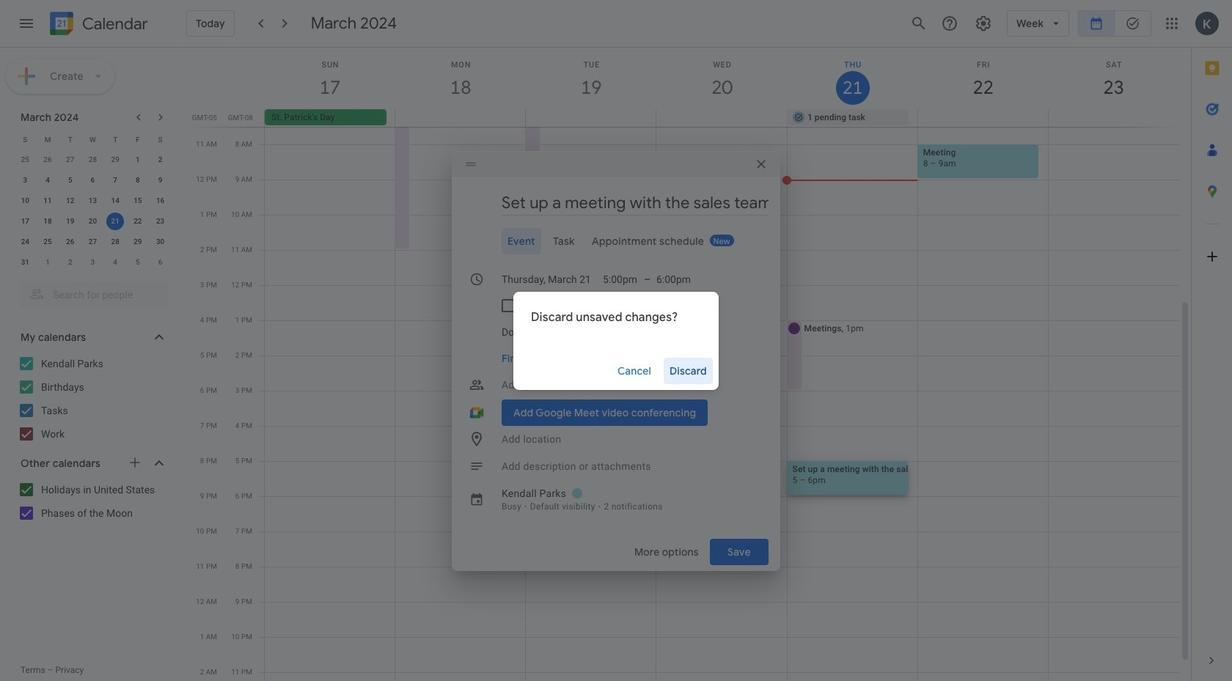 Task type: locate. For each thing, give the bounding box(es) containing it.
31 element
[[16, 254, 34, 272]]

14 element
[[107, 192, 124, 210]]

cell
[[396, 109, 526, 127], [526, 109, 657, 127], [657, 109, 787, 127], [918, 109, 1049, 127], [1049, 109, 1179, 127], [104, 211, 127, 232]]

3 element
[[16, 172, 34, 189]]

grid
[[188, 48, 1192, 682]]

22 element
[[129, 213, 147, 230]]

7 element
[[107, 172, 124, 189]]

new element
[[710, 235, 735, 247]]

calendar element
[[47, 9, 148, 41]]

row
[[258, 109, 1192, 127], [14, 129, 172, 150], [14, 150, 172, 170], [14, 170, 172, 191], [14, 191, 172, 211], [14, 211, 172, 232], [14, 232, 172, 252], [14, 252, 172, 273]]

1 element
[[129, 151, 147, 169]]

february 29 element
[[107, 151, 124, 169]]

alert dialog
[[514, 292, 719, 390]]

1 horizontal spatial tab list
[[1193, 48, 1233, 641]]

29 element
[[129, 233, 147, 251]]

20 element
[[84, 213, 102, 230]]

row group
[[14, 150, 172, 273]]

19 element
[[61, 213, 79, 230]]

february 28 element
[[84, 151, 102, 169]]

cell inside march 2024 grid
[[104, 211, 127, 232]]

None search field
[[0, 276, 182, 308]]

5 element
[[61, 172, 79, 189]]

heading inside calendar element
[[79, 15, 148, 33]]

april 3 element
[[84, 254, 102, 272]]

april 2 element
[[61, 254, 79, 272]]

Start date text field
[[502, 266, 592, 293]]

4 element
[[39, 172, 57, 189]]

6 element
[[84, 172, 102, 189]]

27 element
[[84, 233, 102, 251]]

10 element
[[16, 192, 34, 210]]

my calendars list
[[3, 352, 182, 446]]

8 element
[[129, 172, 147, 189]]

february 25 element
[[16, 151, 34, 169]]

11 element
[[39, 192, 57, 210]]

12 element
[[61, 192, 79, 210]]

heading
[[79, 15, 148, 33]]

30 element
[[152, 233, 169, 251]]

18 element
[[39, 213, 57, 230]]

0 horizontal spatial tab list
[[464, 228, 769, 255]]

march 2024 grid
[[14, 129, 172, 273]]

26 element
[[61, 233, 79, 251]]

february 27 element
[[61, 151, 79, 169]]

2 element
[[152, 151, 169, 169]]

february 26 element
[[39, 151, 57, 169]]

tab list
[[1193, 48, 1233, 641], [464, 228, 769, 255]]



Task type: describe. For each thing, give the bounding box(es) containing it.
23 element
[[152, 213, 169, 230]]

17 element
[[16, 213, 34, 230]]

april 5 element
[[129, 254, 147, 272]]

15 element
[[129, 192, 147, 210]]

25 element
[[39, 233, 57, 251]]

24 element
[[16, 233, 34, 251]]

9 element
[[152, 172, 169, 189]]

other calendars list
[[3, 479, 182, 525]]

april 4 element
[[107, 254, 124, 272]]

16 element
[[152, 192, 169, 210]]

main drawer image
[[18, 15, 35, 32]]

13 element
[[84, 192, 102, 210]]

april 1 element
[[39, 254, 57, 272]]

to element
[[644, 274, 651, 285]]

28 element
[[107, 233, 124, 251]]

21, today element
[[107, 213, 124, 230]]

april 6 element
[[152, 254, 169, 272]]

Add title text field
[[502, 192, 769, 214]]



Task type: vqa. For each thing, say whether or not it's contained in the screenshot.
Search for people "text field"
no



